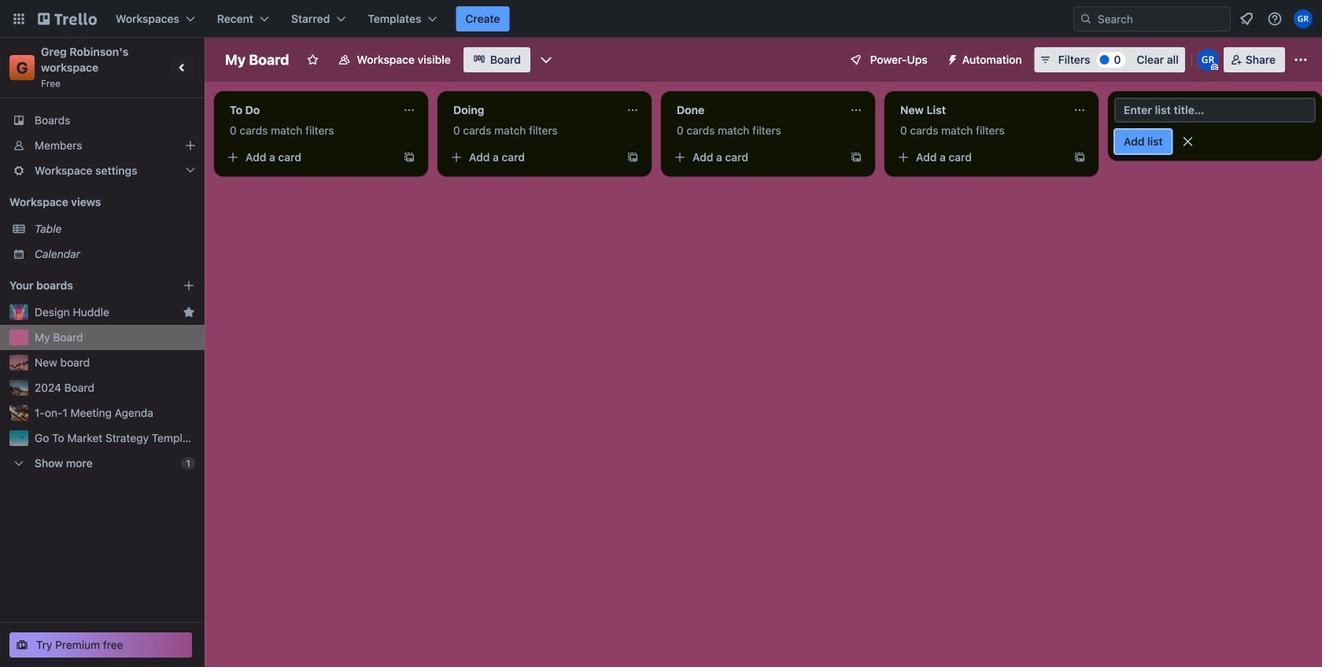 Task type: describe. For each thing, give the bounding box(es) containing it.
primary element
[[0, 0, 1322, 38]]

your boards with 7 items element
[[9, 276, 159, 295]]

show menu image
[[1293, 52, 1309, 68]]

0 horizontal spatial greg robinson (gregrobinson96) image
[[1197, 49, 1219, 71]]

workspace navigation collapse icon image
[[172, 57, 194, 79]]

Search field
[[1092, 8, 1230, 30]]

add board image
[[183, 279, 195, 292]]

1 create from template… image from the left
[[403, 151, 416, 164]]

2 create from template… image from the left
[[850, 151, 863, 164]]

0 vertical spatial greg robinson (gregrobinson96) image
[[1294, 9, 1313, 28]]

back to home image
[[38, 6, 97, 31]]

3 create from template… image from the left
[[1074, 151, 1086, 164]]

sm image
[[940, 47, 962, 69]]



Task type: vqa. For each thing, say whether or not it's contained in the screenshot.
life
no



Task type: locate. For each thing, give the bounding box(es) containing it.
Enter list title… text field
[[1115, 98, 1316, 123]]

0 notifications image
[[1237, 9, 1256, 28]]

None text field
[[667, 98, 844, 123], [891, 98, 1067, 123], [667, 98, 844, 123], [891, 98, 1067, 123]]

2 horizontal spatial create from template… image
[[1074, 151, 1086, 164]]

greg robinson (gregrobinson96) image right open information menu image
[[1294, 9, 1313, 28]]

star or unstar board image
[[307, 54, 319, 66]]

create from template… image
[[403, 151, 416, 164], [850, 151, 863, 164], [1074, 151, 1086, 164]]

1 horizontal spatial greg robinson (gregrobinson96) image
[[1294, 9, 1313, 28]]

this member is an admin of this board. image
[[1211, 64, 1218, 71]]

create from template… image
[[627, 151, 639, 164]]

None text field
[[220, 98, 397, 123], [444, 98, 620, 123], [220, 98, 397, 123], [444, 98, 620, 123]]

search image
[[1080, 13, 1092, 25]]

cancel list editing image
[[1180, 134, 1196, 150]]

1 horizontal spatial create from template… image
[[850, 151, 863, 164]]

greg robinson (gregrobinson96) image up enter list title… text box on the right top of page
[[1197, 49, 1219, 71]]

1 vertical spatial greg robinson (gregrobinson96) image
[[1197, 49, 1219, 71]]

starred icon image
[[183, 306, 195, 319]]

greg robinson (gregrobinson96) image
[[1294, 9, 1313, 28], [1197, 49, 1219, 71]]

open information menu image
[[1267, 11, 1283, 27]]

0 horizontal spatial create from template… image
[[403, 151, 416, 164]]

Board name text field
[[217, 47, 297, 72]]

customize views image
[[538, 52, 554, 68]]



